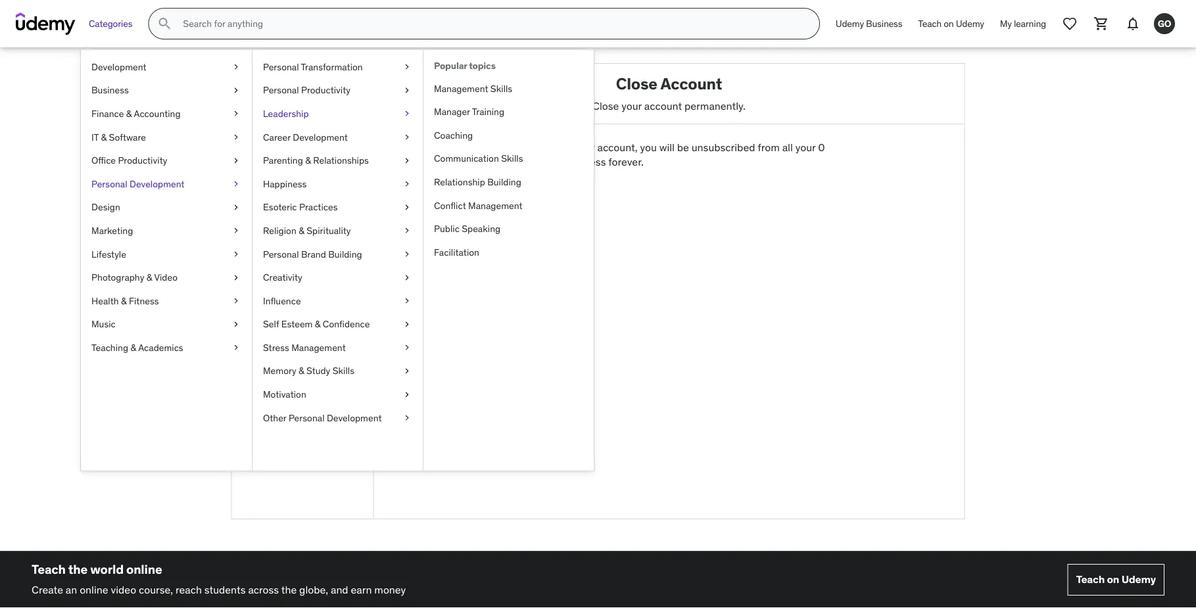 Task type: locate. For each thing, give the bounding box(es) containing it.
view public profile profile photo account security subscriptions payment methods privacy notifications api clients close account
[[242, 195, 328, 389]]

personal for personal brand building
[[263, 248, 299, 260]]

xsmall image inside personal brand building link
[[402, 248, 412, 261]]

0 vertical spatial on
[[944, 18, 954, 29]]

xsmall image inside other personal development link
[[402, 412, 412, 425]]

teach on udemy for teach on udemy link to the right
[[1076, 573, 1156, 586]]

account up the 'be'
[[644, 99, 682, 112]]

fitness
[[129, 295, 159, 307]]

your inside close account close your account permanently.
[[622, 99, 642, 112]]

xsmall image inside stress management link
[[402, 341, 412, 354]]

management for stress management
[[291, 342, 346, 354]]

you up the forever.
[[640, 141, 657, 154]]

1 vertical spatial management
[[468, 199, 523, 211]]

xsmall image for office productivity
[[231, 154, 241, 167]]

1 horizontal spatial account
[[509, 189, 549, 202]]

0 vertical spatial go
[[1158, 17, 1171, 29]]

xsmall image inside office productivity link
[[231, 154, 241, 167]]

xsmall image
[[231, 61, 241, 73], [231, 84, 241, 97], [231, 107, 241, 120], [402, 131, 412, 144], [231, 154, 241, 167], [402, 154, 412, 167], [402, 178, 412, 190], [231, 201, 241, 214], [402, 201, 412, 214], [402, 224, 412, 237], [231, 295, 241, 307], [402, 341, 412, 354], [402, 412, 412, 425]]

office productivity
[[91, 154, 167, 166]]

account,
[[597, 141, 638, 154]]

teaching
[[91, 342, 128, 354]]

2 horizontal spatial udemy
[[1122, 573, 1156, 586]]

public
[[434, 223, 460, 235]]

other
[[263, 412, 286, 424]]

go
[[1158, 17, 1171, 29], [287, 100, 318, 127]]

transformation
[[301, 61, 363, 73]]

0 horizontal spatial on
[[944, 18, 954, 29]]

0 horizontal spatial you
[[528, 141, 545, 154]]

xsmall image inside personal productivity link
[[402, 84, 412, 97]]

& for finance & accounting
[[126, 108, 132, 119]]

xsmall image inside the music link
[[231, 318, 241, 331]]

stress management link
[[253, 336, 423, 360]]

1 vertical spatial business
[[91, 84, 129, 96]]

your up access
[[575, 141, 595, 154]]

office productivity link
[[81, 149, 252, 172]]

training
[[472, 106, 504, 118]]

0 vertical spatial productivity
[[301, 84, 351, 96]]

& for health & fitness
[[121, 295, 127, 307]]

xsmall image inside parenting & relationships link
[[402, 154, 412, 167]]

xsmall image inside personal transformation link
[[402, 61, 412, 73]]

0 horizontal spatial online
[[80, 583, 108, 596]]

account inside view public profile profile photo account security subscriptions payment methods privacy notifications api clients close account
[[242, 255, 281, 269]]

access
[[574, 155, 606, 169]]

api clients link
[[232, 352, 373, 372]]

0 horizontal spatial account
[[242, 255, 281, 269]]

1 vertical spatial teach on udemy link
[[1068, 564, 1165, 596]]

building up close account
[[487, 176, 521, 188]]

& right it at the top
[[101, 131, 107, 143]]

teaching & academics
[[91, 342, 183, 354]]

xsmall image inside the 'teaching & academics' link
[[231, 341, 241, 354]]

productivity down transformation
[[301, 84, 351, 96]]

account down photo
[[242, 255, 281, 269]]

photography & video link
[[81, 266, 252, 289]]

close inside button
[[480, 189, 507, 202]]

will left lose
[[534, 155, 549, 169]]

management down relationship building link
[[468, 199, 523, 211]]

xsmall image inside photography & video link
[[231, 271, 241, 284]]

1 horizontal spatial building
[[487, 176, 521, 188]]

xsmall image for motivation
[[402, 388, 412, 401]]

skills up manager training link
[[491, 82, 512, 94]]

xsmall image inside religion & spirituality link
[[402, 224, 412, 237]]

other personal development link
[[253, 406, 423, 430]]

xsmall image inside "design" link
[[231, 201, 241, 214]]

account inside close account close your account permanently.
[[661, 74, 722, 93]]

management up study
[[291, 342, 346, 354]]

0 horizontal spatial your
[[575, 141, 595, 154]]

xsmall image inside marketing 'link'
[[231, 224, 241, 237]]

development down categories dropdown button
[[91, 61, 146, 73]]

be
[[677, 141, 689, 154]]

1 horizontal spatial on
[[1107, 573, 1119, 586]]

& right teaching
[[131, 342, 136, 354]]

1 horizontal spatial you
[[640, 141, 657, 154]]

2 vertical spatial account
[[271, 375, 309, 389]]

personal productivity
[[263, 84, 351, 96]]

api
[[242, 355, 259, 369]]

go right notifications image
[[1158, 17, 1171, 29]]

development inside personal development link
[[130, 178, 185, 190]]

business inside 'link'
[[866, 18, 902, 29]]

xsmall image inside memory & study skills link
[[402, 365, 412, 378]]

& left video
[[146, 272, 152, 283]]

your for account
[[622, 99, 642, 112]]

1 vertical spatial skills
[[501, 153, 523, 164]]

personal for personal transformation
[[263, 61, 299, 73]]

0 horizontal spatial teach on udemy
[[918, 18, 984, 29]]

xsmall image inside "lifestyle" link
[[231, 248, 241, 261]]

account up motivation
[[271, 375, 309, 389]]

my
[[1000, 18, 1012, 29]]

account up 'public speaking' link
[[509, 189, 549, 202]]

communication skills
[[434, 153, 523, 164]]

close
[[547, 141, 572, 154]]

1 horizontal spatial teach on udemy
[[1076, 573, 1156, 586]]

memory & study skills
[[263, 365, 354, 377]]

creativity link
[[253, 266, 423, 289]]

1 vertical spatial and
[[331, 583, 348, 596]]

productivity up personal development on the left top of page
[[118, 154, 167, 166]]

1 horizontal spatial udemy
[[956, 18, 984, 29]]

close inside view public profile profile photo account security subscriptions payment methods privacy notifications api clients close account
[[242, 375, 269, 389]]

0 horizontal spatial account
[[271, 375, 309, 389]]

and left earn on the left bottom of page
[[331, 583, 348, 596]]

0 horizontal spatial productivity
[[118, 154, 167, 166]]

profile
[[298, 195, 328, 209]]

1 horizontal spatial account
[[661, 74, 722, 93]]

privacy link
[[232, 312, 373, 332]]

xsmall image inside "development" link
[[231, 61, 241, 73]]

xsmall image for design
[[231, 201, 241, 214]]

& right religion
[[299, 225, 304, 237]]

1 horizontal spatial productivity
[[301, 84, 351, 96]]

2 you from the left
[[640, 141, 657, 154]]

1 vertical spatial will
[[534, 155, 549, 169]]

online up course,
[[126, 562, 162, 578]]

and
[[514, 155, 531, 169], [331, 583, 348, 596]]

xsmall image inside personal development link
[[231, 178, 241, 190]]

xsmall image for career development
[[402, 131, 412, 144]]

1 vertical spatial building
[[328, 248, 362, 260]]

1 horizontal spatial go
[[1158, 17, 1171, 29]]

parenting
[[263, 154, 303, 166]]

communication skills link
[[424, 147, 594, 170]]

udemy for teach on udemy link to the right
[[1122, 573, 1156, 586]]

& right finance
[[126, 108, 132, 119]]

management for conflict management
[[468, 199, 523, 211]]

xsmall image for stress management
[[402, 341, 412, 354]]

account up permanently.
[[661, 74, 722, 93]]

& for religion & spirituality
[[299, 225, 304, 237]]

profile link
[[232, 212, 373, 232]]

your left 0
[[796, 141, 816, 154]]

personal productivity link
[[253, 79, 423, 102]]

confidence
[[323, 318, 370, 330]]

submit search image
[[157, 16, 173, 32]]

1 vertical spatial teach on udemy
[[1076, 573, 1156, 586]]

0 horizontal spatial go
[[287, 100, 318, 127]]

popular
[[434, 60, 467, 72]]

0 vertical spatial account
[[644, 99, 682, 112]]

udemy image
[[16, 12, 76, 35]]

0 vertical spatial management
[[434, 82, 488, 94]]

creativity
[[263, 272, 302, 283]]

xsmall image for esoteric practices
[[402, 201, 412, 214]]

1 horizontal spatial online
[[126, 562, 162, 578]]

manager
[[434, 106, 470, 118]]

and down the if
[[514, 155, 531, 169]]

you right the if
[[528, 141, 545, 154]]

personal down religion
[[263, 248, 299, 260]]

udemy
[[836, 18, 864, 29], [956, 18, 984, 29], [1122, 573, 1156, 586]]

topics
[[469, 60, 496, 72]]

go inside go link
[[1158, 17, 1171, 29]]

academics
[[138, 342, 183, 354]]

personal development
[[91, 178, 185, 190]]

0 vertical spatial skills
[[491, 82, 512, 94]]

0 vertical spatial account
[[661, 74, 722, 93]]

& for parenting & relationships
[[305, 154, 311, 166]]

marketing
[[91, 225, 133, 237]]

go up career development
[[287, 100, 318, 127]]

spirituality
[[307, 225, 351, 237]]

0 horizontal spatial teach
[[32, 562, 66, 578]]

xsmall image for religion & spirituality
[[402, 224, 412, 237]]

xsmall image inside health & fitness link
[[231, 295, 241, 307]]

xsmall image
[[402, 61, 412, 73], [402, 84, 412, 97], [402, 107, 412, 120], [231, 131, 241, 144], [231, 178, 241, 190], [231, 224, 241, 237], [231, 248, 241, 261], [402, 248, 412, 261], [231, 271, 241, 284], [402, 271, 412, 284], [402, 295, 412, 307], [231, 318, 241, 331], [402, 318, 412, 331], [231, 341, 241, 354], [402, 365, 412, 378], [402, 388, 412, 401]]

1 horizontal spatial will
[[659, 141, 675, 154]]

account inside close account close your account permanently.
[[644, 99, 682, 112]]

teach on udemy for leftmost teach on udemy link
[[918, 18, 984, 29]]

and inside teach the world online create an online video course, reach students across the globe, and earn money
[[331, 583, 348, 596]]

development inside career development "link"
[[293, 131, 348, 143]]

account inside button
[[509, 189, 549, 202]]

online right an
[[80, 583, 108, 596]]

0 horizontal spatial udemy
[[836, 18, 864, 29]]

the left globe,
[[281, 583, 297, 596]]

productivity for personal productivity
[[301, 84, 351, 96]]

xsmall image for self esteem & confidence
[[402, 318, 412, 331]]

xsmall image inside 'finance & accounting' link
[[231, 107, 241, 120]]

career
[[263, 131, 291, 143]]

xsmall image for photography & video
[[231, 271, 241, 284]]

& down career development
[[305, 154, 311, 166]]

personal
[[263, 61, 299, 73], [263, 84, 299, 96], [91, 178, 127, 190], [263, 248, 299, 260], [289, 412, 325, 424]]

xsmall image inside self esteem & confidence link
[[402, 318, 412, 331]]

0 vertical spatial will
[[659, 141, 675, 154]]

xsmall image for happiness
[[402, 178, 412, 190]]

xsmall image for personal brand building
[[402, 248, 412, 261]]

& for teaching & academics
[[131, 342, 136, 354]]

xsmall image for teaching & academics
[[231, 341, 241, 354]]

if
[[519, 141, 526, 154]]

udemy inside 'link'
[[836, 18, 864, 29]]

business link
[[81, 79, 252, 102]]

notifications link
[[232, 332, 373, 352]]

the up an
[[68, 562, 88, 578]]

building inside leadership element
[[487, 176, 521, 188]]

xsmall image for leadership
[[402, 107, 412, 120]]

development up parenting & relationships
[[293, 131, 348, 143]]

1 horizontal spatial your
[[622, 99, 642, 112]]

xsmall image inside the 'it & software' link
[[231, 131, 241, 144]]

xsmall image inside business link
[[231, 84, 241, 97]]

1 vertical spatial account
[[509, 189, 549, 202]]

xsmall image for business
[[231, 84, 241, 97]]

2 horizontal spatial account
[[644, 99, 682, 112]]

and inside if you close your account, you will be unsubscribed from all your 0 courses, and will lose access forever.
[[514, 155, 531, 169]]

happiness
[[263, 178, 307, 190]]

music
[[91, 318, 116, 330]]

personal for personal development
[[91, 178, 127, 190]]

xsmall image inside motivation link
[[402, 388, 412, 401]]

1 vertical spatial account
[[242, 255, 281, 269]]

0 vertical spatial teach on udemy link
[[910, 8, 992, 39]]

0 vertical spatial online
[[126, 562, 162, 578]]

xsmall image for parenting & relationships
[[402, 154, 412, 167]]

conflict
[[434, 199, 466, 211]]

xsmall image inside influence link
[[402, 295, 412, 307]]

orlando
[[295, 163, 335, 177]]

esteem
[[281, 318, 313, 330]]

xsmall image inside happiness link
[[402, 178, 412, 190]]

motivation
[[263, 389, 306, 400]]

personal up leadership
[[263, 84, 299, 96]]

public speaking
[[434, 223, 501, 235]]

2 vertical spatial management
[[291, 342, 346, 354]]

0 vertical spatial and
[[514, 155, 531, 169]]

globe,
[[299, 583, 328, 596]]

xsmall image inside 'leadership' link
[[402, 107, 412, 120]]

the
[[68, 562, 88, 578], [281, 583, 297, 596]]

development down motivation link
[[327, 412, 382, 424]]

practices
[[299, 201, 338, 213]]

coaching link
[[424, 124, 594, 147]]

1 horizontal spatial the
[[281, 583, 297, 596]]

will left the 'be'
[[659, 141, 675, 154]]

0 horizontal spatial will
[[534, 155, 549, 169]]

development down office productivity link
[[130, 178, 185, 190]]

building down religion & spirituality link
[[328, 248, 362, 260]]

& right health
[[121, 295, 127, 307]]

2 horizontal spatial teach
[[1076, 573, 1105, 586]]

manager training link
[[424, 100, 594, 124]]

personal up the design
[[91, 178, 127, 190]]

0 vertical spatial teach on udemy
[[918, 18, 984, 29]]

0 vertical spatial business
[[866, 18, 902, 29]]

0 horizontal spatial and
[[331, 583, 348, 596]]

xsmall image inside career development "link"
[[402, 131, 412, 144]]

0 vertical spatial the
[[68, 562, 88, 578]]

speaking
[[462, 223, 501, 235]]

1 horizontal spatial and
[[514, 155, 531, 169]]

xsmall image for memory & study skills
[[402, 365, 412, 378]]

photography
[[91, 272, 144, 283]]

teach for leftmost teach on udemy link
[[918, 18, 942, 29]]

influence
[[263, 295, 301, 307]]

skills down stress management link
[[333, 365, 354, 377]]

personal up personal productivity
[[263, 61, 299, 73]]

building
[[487, 176, 521, 188], [328, 248, 362, 260]]

management down popular topics
[[434, 82, 488, 94]]

facilitation link
[[424, 241, 594, 264]]

skills
[[491, 82, 512, 94], [501, 153, 523, 164], [333, 365, 354, 377]]

xsmall image for personal transformation
[[402, 61, 412, 73]]

1 vertical spatial productivity
[[118, 154, 167, 166]]

1 vertical spatial go
[[287, 100, 318, 127]]

1 horizontal spatial business
[[866, 18, 902, 29]]

0 vertical spatial building
[[487, 176, 521, 188]]

account
[[661, 74, 722, 93], [242, 255, 281, 269]]

facilitation
[[434, 246, 479, 258]]

xsmall image inside esoteric practices link
[[402, 201, 412, 214]]

xsmall image inside creativity link
[[402, 271, 412, 284]]

your up account,
[[622, 99, 642, 112]]

skills for management skills
[[491, 82, 512, 94]]

0 horizontal spatial teach on udemy link
[[910, 8, 992, 39]]

&
[[126, 108, 132, 119], [101, 131, 107, 143], [305, 154, 311, 166], [299, 225, 304, 237], [146, 272, 152, 283], [121, 295, 127, 307], [315, 318, 321, 330], [131, 342, 136, 354], [299, 365, 304, 377]]

xsmall image for personal development
[[231, 178, 241, 190]]

skills down coaching link
[[501, 153, 523, 164]]

1 horizontal spatial teach
[[918, 18, 942, 29]]

business
[[866, 18, 902, 29], [91, 84, 129, 96]]

& left study
[[299, 365, 304, 377]]

personal brand building link
[[253, 243, 423, 266]]

close
[[616, 74, 658, 93], [593, 99, 619, 112], [480, 189, 507, 202], [242, 375, 269, 389]]



Task type: describe. For each thing, give the bounding box(es) containing it.
forever.
[[609, 155, 644, 169]]

xsmall image for development
[[231, 61, 241, 73]]

career development
[[263, 131, 348, 143]]

it & software link
[[81, 125, 252, 149]]

self
[[263, 318, 279, 330]]

relationship
[[434, 176, 485, 188]]

students
[[204, 583, 246, 596]]

0 horizontal spatial the
[[68, 562, 88, 578]]

xsmall image for marketing
[[231, 224, 241, 237]]

across
[[248, 583, 279, 596]]

account inside view public profile profile photo account security subscriptions payment methods privacy notifications api clients close account
[[271, 375, 309, 389]]

0 horizontal spatial business
[[91, 84, 129, 96]]

leadership
[[263, 108, 309, 119]]

close account button
[[472, 180, 557, 212]]

religion & spirituality
[[263, 225, 351, 237]]

& for photography & video
[[146, 272, 152, 283]]

lose
[[552, 155, 571, 169]]

subscriptions link
[[232, 272, 373, 292]]

notifications
[[242, 335, 302, 349]]

account security link
[[232, 252, 373, 272]]

subscriptions
[[242, 275, 307, 289]]

productivity for office productivity
[[118, 154, 167, 166]]

conflict management link
[[424, 194, 594, 217]]

self esteem & confidence link
[[253, 313, 423, 336]]

2 vertical spatial skills
[[333, 365, 354, 377]]

xsmall image for personal productivity
[[402, 84, 412, 97]]

music link
[[81, 313, 252, 336]]

photo link
[[232, 232, 373, 252]]

xsmall image for it & software
[[231, 131, 241, 144]]

1 vertical spatial online
[[80, 583, 108, 596]]

security
[[284, 255, 323, 269]]

permanently.
[[685, 99, 746, 112]]

close account
[[480, 189, 549, 202]]

it & software
[[91, 131, 146, 143]]

software
[[109, 131, 146, 143]]

parenting & relationships
[[263, 154, 369, 166]]

clients
[[261, 355, 292, 369]]

leadership element
[[423, 50, 594, 471]]

esoteric practices
[[263, 201, 338, 213]]

xsmall image for creativity
[[402, 271, 412, 284]]

finance & accounting link
[[81, 102, 252, 125]]

religion & spirituality link
[[253, 219, 423, 243]]

xsmall image for influence
[[402, 295, 412, 307]]

influence link
[[253, 289, 423, 313]]

methods
[[286, 295, 328, 309]]

lifestyle link
[[81, 243, 252, 266]]

personal for personal productivity
[[263, 84, 299, 96]]

career development link
[[253, 125, 423, 149]]

view
[[242, 195, 265, 209]]

close account link
[[232, 372, 373, 392]]

teach for teach on udemy link to the right
[[1076, 573, 1105, 586]]

leadership link
[[253, 102, 423, 125]]

xsmall image for lifestyle
[[231, 248, 241, 261]]

manager training
[[434, 106, 504, 118]]

categories
[[89, 18, 132, 29]]

video
[[154, 272, 178, 283]]

course,
[[139, 583, 173, 596]]

& for memory & study skills
[[299, 365, 304, 377]]

2 horizontal spatial your
[[796, 141, 816, 154]]

your for you
[[575, 141, 595, 154]]

1 vertical spatial the
[[281, 583, 297, 596]]

categories button
[[81, 8, 140, 39]]

personal right other
[[289, 412, 325, 424]]

xsmall image for other personal development
[[402, 412, 412, 425]]

1 horizontal spatial teach on udemy link
[[1068, 564, 1165, 596]]

personal brand building
[[263, 248, 362, 260]]

development inside "development" link
[[91, 61, 146, 73]]

teach the world online create an online video course, reach students across the globe, and earn money
[[32, 562, 406, 596]]

teach inside teach the world online create an online video course, reach students across the globe, and earn money
[[32, 562, 66, 578]]

health
[[91, 295, 119, 307]]

& right esteem
[[315, 318, 321, 330]]

shopping cart with 0 items image
[[1094, 16, 1109, 32]]

1 vertical spatial on
[[1107, 573, 1119, 586]]

photography & video
[[91, 272, 178, 283]]

wishlist image
[[1062, 16, 1078, 32]]

communication
[[434, 153, 499, 164]]

and for online
[[331, 583, 348, 596]]

Search for anything text field
[[180, 12, 804, 35]]

development inside other personal development link
[[327, 412, 382, 424]]

conflict management
[[434, 199, 523, 211]]

gary
[[270, 163, 293, 177]]

xsmall image for health & fitness
[[231, 295, 241, 307]]

0 horizontal spatial building
[[328, 248, 362, 260]]

management skills link
[[424, 77, 594, 100]]

photo
[[242, 235, 270, 249]]

& for it & software
[[101, 131, 107, 143]]

learning
[[1014, 18, 1046, 29]]

close account close your account permanently.
[[593, 74, 746, 112]]

and for your
[[514, 155, 531, 169]]

create
[[32, 583, 63, 596]]

esoteric
[[263, 201, 297, 213]]

health & fitness link
[[81, 289, 252, 313]]

1 you from the left
[[528, 141, 545, 154]]

payment methods link
[[232, 292, 373, 312]]

memory
[[263, 365, 296, 377]]

public speaking link
[[424, 217, 594, 241]]

lifestyle
[[91, 248, 126, 260]]

notifications image
[[1125, 16, 1141, 32]]

teaching & academics link
[[81, 336, 252, 360]]

xsmall image for finance & accounting
[[231, 107, 241, 120]]

relationship building link
[[424, 170, 594, 194]]

management skills
[[434, 82, 512, 94]]

earn
[[351, 583, 372, 596]]

development link
[[81, 55, 252, 79]]

xsmall image for music
[[231, 318, 241, 331]]

accounting
[[134, 108, 181, 119]]

stress
[[263, 342, 289, 354]]

personal transformation
[[263, 61, 363, 73]]

stress management
[[263, 342, 346, 354]]

video
[[111, 583, 136, 596]]

udemy for leftmost teach on udemy link
[[956, 18, 984, 29]]

coaching
[[434, 129, 473, 141]]

skills for communication skills
[[501, 153, 523, 164]]

personal development link
[[81, 172, 252, 196]]

other personal development
[[263, 412, 382, 424]]



Task type: vqa. For each thing, say whether or not it's contained in the screenshot.
bottom in
no



